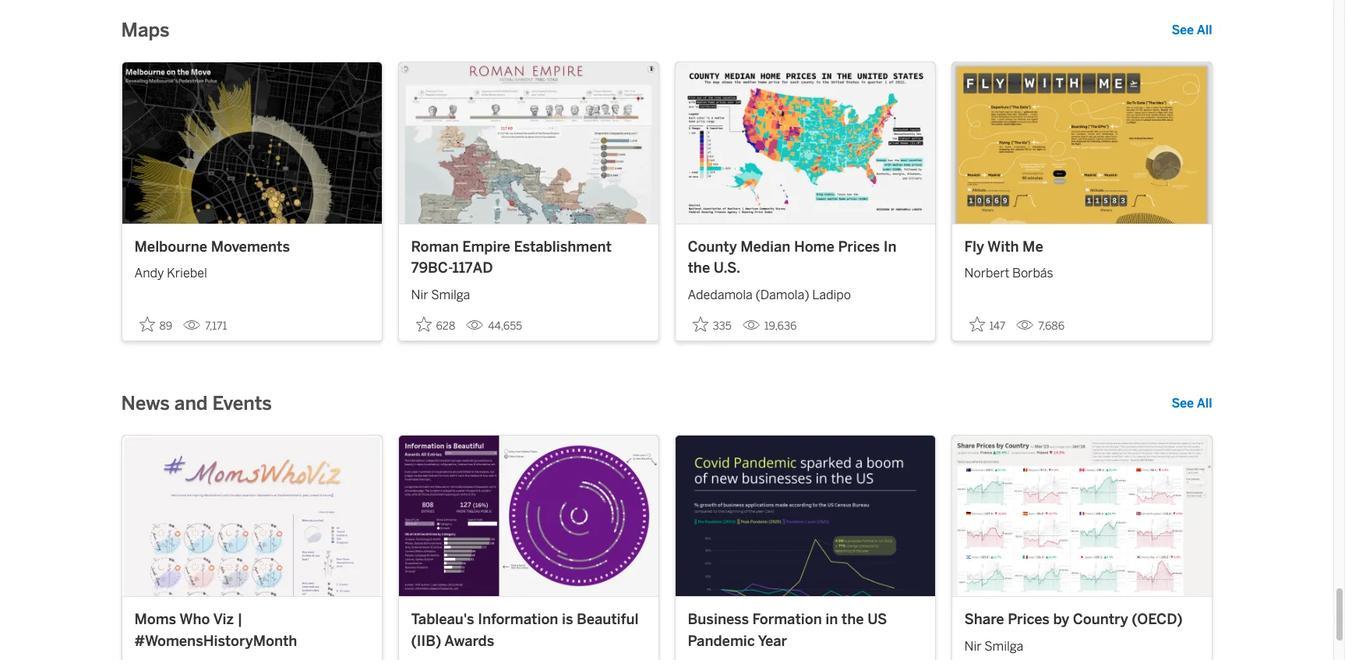 Task type: vqa. For each thing, say whether or not it's contained in the screenshot.


Task type: locate. For each thing, give the bounding box(es) containing it.
1 vertical spatial see
[[1172, 396, 1194, 410]]

business formation in the us pandemic year
[[688, 611, 887, 650]]

prices left by
[[1008, 611, 1050, 628]]

0 vertical spatial ‫nir smilga‬‎ link
[[411, 279, 646, 304]]

borbás
[[1012, 266, 1053, 281]]

is
[[562, 611, 573, 628]]

all for news and events
[[1197, 396, 1212, 410]]

moms who viz | #womenshistorymonth
[[134, 611, 297, 650]]

melbourne
[[134, 238, 207, 255]]

0 vertical spatial ‫nir
[[411, 287, 428, 302]]

movements
[[211, 238, 290, 255]]

‫nir smilga‬‎ link
[[411, 279, 646, 304], [964, 631, 1199, 656]]

1 vertical spatial see all link
[[1172, 394, 1212, 413]]

1 all from the top
[[1197, 23, 1212, 38]]

see all
[[1172, 23, 1212, 38], [1172, 396, 1212, 410]]

establishment
[[514, 238, 612, 255]]

‫nir down '79bc-'
[[411, 287, 428, 302]]

‫nir
[[411, 287, 428, 302], [964, 639, 982, 654]]

‫nir smilga‬‎ down share
[[964, 639, 1023, 654]]

us
[[867, 611, 887, 628]]

empire
[[462, 238, 510, 255]]

1 vertical spatial see all
[[1172, 396, 1212, 410]]

tableau's
[[411, 611, 474, 628]]

kriebel
[[167, 266, 207, 281]]

with
[[987, 238, 1019, 255]]

0 vertical spatial smilga‬‎
[[431, 287, 470, 302]]

1 horizontal spatial the
[[842, 611, 864, 628]]

2 see from the top
[[1172, 396, 1194, 410]]

1 vertical spatial prices
[[1008, 611, 1050, 628]]

adedamola (damola) ladipo
[[688, 287, 851, 302]]

7,171
[[205, 319, 227, 333]]

see all link
[[1172, 21, 1212, 40], [1172, 394, 1212, 413]]

the right in
[[842, 611, 864, 628]]

maps heading
[[121, 18, 169, 43]]

1 vertical spatial ‫nir smilga‬‎
[[964, 639, 1023, 654]]

1 see from the top
[[1172, 23, 1194, 38]]

business
[[688, 611, 749, 628]]

1 see all link from the top
[[1172, 21, 1212, 40]]

0 horizontal spatial add favorite button
[[134, 311, 177, 337]]

7,171 views element
[[177, 313, 233, 339]]

2 see all from the top
[[1172, 396, 1212, 410]]

prices
[[838, 238, 880, 255], [1008, 611, 1050, 628]]

0 horizontal spatial ‫nir smilga‬‎ link
[[411, 279, 646, 304]]

1 horizontal spatial add favorite button
[[688, 311, 736, 337]]

1 vertical spatial all
[[1197, 396, 1212, 410]]

tableau's information is beautiful (iib) awards link
[[411, 610, 646, 652]]

|
[[237, 611, 243, 628]]

‫nir smilga‬‎ down '79bc-'
[[411, 287, 470, 302]]

u.s.
[[714, 260, 740, 277]]

add favorite button for melbourne movements
[[134, 311, 177, 337]]

county median home prices in the u.s.
[[688, 238, 897, 277]]

roman
[[411, 238, 459, 255]]

1 vertical spatial ‫nir smilga‬‎ link
[[964, 631, 1199, 656]]

norbert
[[964, 266, 1009, 281]]

prices left in
[[838, 238, 880, 255]]

formation
[[752, 611, 822, 628]]

news
[[121, 392, 170, 414]]

country
[[1073, 611, 1128, 628]]

andy kriebel link
[[134, 258, 369, 283]]

add favorite button down "adedamola"
[[688, 311, 736, 337]]

0 vertical spatial the
[[688, 260, 710, 277]]

1 add favorite button from the left
[[134, 311, 177, 337]]

19,636
[[764, 319, 797, 333]]

information
[[478, 611, 558, 628]]

year
[[758, 632, 787, 650]]

89
[[159, 319, 172, 333]]

smilga‬‎ down share
[[984, 639, 1023, 654]]

‫nir smilga‬‎
[[411, 287, 470, 302], [964, 639, 1023, 654]]

share
[[964, 611, 1004, 628]]

(oecd)
[[1132, 611, 1183, 628]]

‫nir smilga‬‎ link down share prices by country (oecd) at bottom right
[[964, 631, 1199, 656]]

fly with me
[[964, 238, 1043, 255]]

0 vertical spatial all
[[1197, 23, 1212, 38]]

2 add favorite button from the left
[[688, 311, 736, 337]]

home
[[794, 238, 835, 255]]

ladipo
[[812, 287, 851, 302]]

44,655
[[488, 319, 522, 333]]

1 horizontal spatial smilga‬‎
[[984, 639, 1023, 654]]

3 add favorite button from the left
[[964, 311, 1010, 337]]

0 vertical spatial see all
[[1172, 23, 1212, 38]]

add favorite button for county median home prices in the u.s.
[[688, 311, 736, 337]]

smilga‬‎ up 628
[[431, 287, 470, 302]]

0 vertical spatial see all link
[[1172, 21, 1212, 40]]

add favorite button down andy
[[134, 311, 177, 337]]

1 vertical spatial the
[[842, 611, 864, 628]]

‫nir down share
[[964, 639, 982, 654]]

add favorite button containing 89
[[134, 311, 177, 337]]

1 vertical spatial smilga‬‎
[[984, 639, 1023, 654]]

add favorite button containing 335
[[688, 311, 736, 337]]

Add Favorite button
[[134, 311, 177, 337], [688, 311, 736, 337], [964, 311, 1010, 337]]

county median home prices in the u.s. link
[[688, 237, 922, 279]]

1 see all from the top
[[1172, 23, 1212, 38]]

‫nir smilga‬‎ link for establishment
[[411, 279, 646, 304]]

19,636 views element
[[736, 313, 803, 339]]

1 horizontal spatial prices
[[1008, 611, 1050, 628]]

0 vertical spatial prices
[[838, 238, 880, 255]]

all
[[1197, 23, 1212, 38], [1197, 396, 1212, 410]]

the
[[688, 260, 710, 277], [842, 611, 864, 628]]

workbook thumbnail image
[[122, 63, 381, 223], [399, 63, 658, 223], [675, 63, 935, 223], [952, 63, 1211, 223], [122, 435, 381, 596], [399, 435, 658, 596], [675, 435, 935, 596], [952, 435, 1211, 596]]

1 horizontal spatial ‫nir smilga‬‎
[[964, 639, 1023, 654]]

2 all from the top
[[1197, 396, 1212, 410]]

1 horizontal spatial ‫nir smilga‬‎ link
[[964, 631, 1199, 656]]

1 horizontal spatial ‫nir
[[964, 639, 982, 654]]

see
[[1172, 23, 1194, 38], [1172, 396, 1194, 410]]

0 horizontal spatial the
[[688, 260, 710, 277]]

0 vertical spatial see
[[1172, 23, 1194, 38]]

see all maps element
[[1172, 21, 1212, 40]]

all for maps
[[1197, 23, 1212, 38]]

2 see all link from the top
[[1172, 394, 1212, 413]]

0 horizontal spatial smilga‬‎
[[431, 287, 470, 302]]

0 vertical spatial ‫nir smilga‬‎
[[411, 287, 470, 302]]

0 horizontal spatial ‫nir
[[411, 287, 428, 302]]

‫nir smilga‬‎ link down roman empire establishment 79bc-117ad
[[411, 279, 646, 304]]

fly with me link
[[964, 237, 1199, 258]]

0 horizontal spatial ‫nir smilga‬‎
[[411, 287, 470, 302]]

see all for news and events
[[1172, 396, 1212, 410]]

smilga‬‎
[[431, 287, 470, 302], [984, 639, 1023, 654]]

add favorite button down the norbert
[[964, 311, 1010, 337]]

(damola)
[[756, 287, 809, 302]]

news and events
[[121, 392, 272, 414]]

#womenshistorymonth
[[134, 632, 297, 650]]

the down county
[[688, 260, 710, 277]]

2 horizontal spatial add favorite button
[[964, 311, 1010, 337]]

0 horizontal spatial prices
[[838, 238, 880, 255]]

fly
[[964, 238, 984, 255]]

147
[[989, 319, 1005, 333]]

roman empire establishment 79bc-117ad
[[411, 238, 612, 277]]

1 vertical spatial ‫nir
[[964, 639, 982, 654]]

‫nir smilga‬‎ for share
[[964, 639, 1023, 654]]

prices inside share prices by country (oecd) link
[[1008, 611, 1050, 628]]

‫nir for share prices by country (oecd)
[[964, 639, 982, 654]]

628
[[436, 319, 455, 333]]

add favorite button containing 147
[[964, 311, 1010, 337]]

andy kriebel
[[134, 266, 207, 281]]



Task type: describe. For each thing, give the bounding box(es) containing it.
roman empire establishment 79bc-117ad link
[[411, 237, 646, 279]]

see all link for maps
[[1172, 21, 1212, 40]]

moms
[[134, 611, 176, 628]]

county
[[688, 238, 737, 255]]

the inside county median home prices in the u.s.
[[688, 260, 710, 277]]

melbourne movements link
[[134, 237, 369, 258]]

‫nir smilga‬‎ for roman
[[411, 287, 470, 302]]

norbert borbás link
[[964, 258, 1199, 283]]

me
[[1023, 238, 1043, 255]]

events
[[212, 392, 272, 414]]

smilga‬‎ for share
[[984, 639, 1023, 654]]

7,686
[[1038, 319, 1065, 333]]

pandemic
[[688, 632, 755, 650]]

117ad
[[452, 260, 493, 277]]

melbourne movements
[[134, 238, 290, 255]]

(iib)
[[411, 632, 441, 650]]

beautiful
[[577, 611, 639, 628]]

add favorite button for fly with me
[[964, 311, 1010, 337]]

awards
[[444, 632, 494, 650]]

median
[[741, 238, 790, 255]]

see all link for news and events
[[1172, 394, 1212, 413]]

adedamola
[[688, 287, 753, 302]]

adedamola (damola) ladipo link
[[688, 279, 922, 304]]

prices inside county median home prices in the u.s.
[[838, 238, 880, 255]]

the inside 'business formation in the us pandemic year'
[[842, 611, 864, 628]]

see all news and events element
[[1172, 394, 1212, 413]]

tableau's information is beautiful (iib) awards
[[411, 611, 639, 650]]

moms who viz | #womenshistorymonth link
[[134, 610, 369, 652]]

in
[[884, 238, 897, 255]]

see all for maps
[[1172, 23, 1212, 38]]

7,686 views element
[[1010, 313, 1071, 339]]

who
[[179, 611, 210, 628]]

335
[[713, 319, 732, 333]]

smilga‬‎ for roman
[[431, 287, 470, 302]]

viz
[[213, 611, 234, 628]]

norbert borbás
[[964, 266, 1053, 281]]

news and events heading
[[121, 391, 272, 416]]

share prices by country (oecd)
[[964, 611, 1183, 628]]

‫nir smilga‬‎ link for by
[[964, 631, 1199, 656]]

79bc-
[[411, 260, 452, 277]]

share prices by country (oecd) link
[[964, 610, 1199, 631]]

see for maps
[[1172, 23, 1194, 38]]

by
[[1053, 611, 1069, 628]]

business formation in the us pandemic year link
[[688, 610, 922, 652]]

44,655 views element
[[460, 313, 528, 339]]

Add Favorite button
[[411, 311, 460, 337]]

in
[[825, 611, 838, 628]]

see for news and events
[[1172, 396, 1194, 410]]

maps
[[121, 19, 169, 41]]

and
[[174, 392, 208, 414]]

andy
[[134, 266, 164, 281]]

‫nir for roman empire establishment 79bc-117ad
[[411, 287, 428, 302]]



